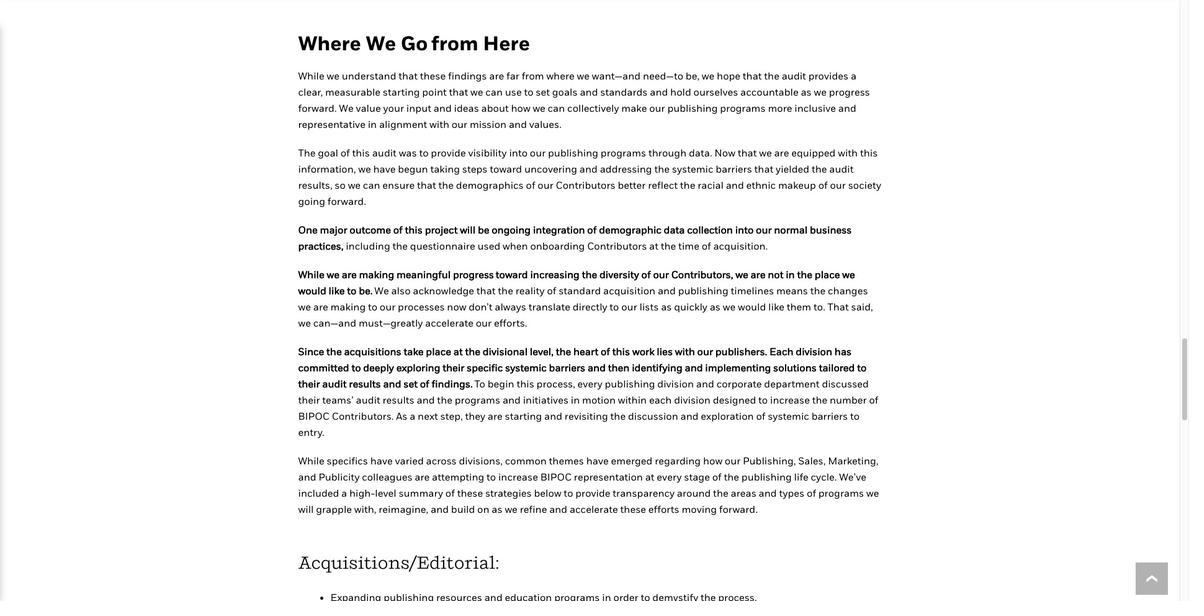 Task type: vqa. For each thing, say whether or not it's contained in the screenshot.
LADY GAGA: A LITTLE GOLDEN BOOK BIOGRAPHY MICHAEL JOOSTEN
no



Task type: describe. For each thing, give the bounding box(es) containing it.
collectively
[[568, 102, 619, 114]]

place inside since the acquisitions take place at the divisional level, the heart of this work lies with our publishers. each division has committed to deeply exploring their specific systemic barriers and then identifying and implementing solutions tailored to their audit results and set of findings.
[[426, 345, 451, 358]]

starting inside the to begin this process, every publishing division and corporate department discussed their teams' audit results and the programs and initiatives in motion within each division designed to increase the number of bipoc contributors. as a next step, they are starting and revisiting the discussion and exploration of systemic barriers to entry.
[[505, 410, 542, 422]]

more
[[768, 102, 793, 114]]

and up collectively on the top of the page
[[580, 86, 598, 98]]

programs inside the to begin this process, every publishing division and corporate department discussed their teams' audit results and the programs and initiatives in motion within each division designed to increase the number of bipoc contributors. as a next step, they are starting and revisiting the discussion and exploration of systemic barriers to entry.
[[455, 394, 501, 406]]

tailored
[[819, 361, 855, 374]]

always
[[495, 301, 526, 313]]

the up the reflect on the right top of page
[[655, 163, 670, 175]]

so
[[335, 179, 346, 191]]

to right below on the left bottom of page
[[564, 487, 573, 499]]

refine
[[520, 503, 547, 515]]

to
[[475, 378, 486, 390]]

discussion
[[628, 410, 679, 422]]

2 vertical spatial these
[[621, 503, 646, 515]]

number
[[830, 394, 867, 406]]

and up included
[[298, 471, 316, 483]]

your
[[383, 102, 404, 114]]

are inside the goal of this audit was to provide visibility into our publishing programs through data. now that we are equipped with this information, we have begun taking steps toward uncovering and addressing the systemic barriers that yielded the audit results, so we can ensure that the demographics of our contributors better reflect the racial and ethnic makeup of our society going forward.
[[775, 147, 789, 159]]

as right 'lists'
[[661, 301, 672, 313]]

will inside one major outcome of this project will be ongoing integration of demographic data collection into our normal business practices,
[[460, 224, 476, 236]]

deeply
[[363, 361, 394, 374]]

our down acquisition
[[622, 301, 638, 313]]

are inside while we understand that these findings are far from where we want—and need—to be, we hope that the audit provides a clear, measurable starting point that we can use to set goals and standards and hold ourselves accountable as we progress forward. we value your input and ideas about how we can collectively make our publishing programs more inclusive and representative in alignment with our mission and values.
[[489, 70, 504, 82]]

as
[[396, 410, 408, 422]]

areas
[[731, 487, 757, 499]]

a inside while specifics have varied across divisions, common themes have emerged regarding how our publishing, sales, marketing, and publicity colleagues are attempting to increase bipoc representation at every stage of the publishing life cycle. we've included a high-level summary of these strategies below to provide transparency around the areas and types of programs we will grapple with, reimagine, and build on as we refine and accelerate these efforts moving forward.
[[342, 487, 347, 499]]

said,
[[852, 301, 873, 313]]

in inside while we are making meaningful progress toward increasing the diversity of our contributors, we are not in the place we would like to be.
[[786, 268, 795, 281]]

cycle.
[[811, 471, 837, 483]]

revisiting
[[565, 410, 608, 422]]

better
[[618, 179, 646, 191]]

each
[[770, 345, 794, 358]]

the up step,
[[437, 394, 453, 406]]

practices,
[[298, 240, 344, 252]]

of right heart
[[601, 345, 610, 358]]

our inside since the acquisitions take place at the divisional level, the heart of this work lies with our publishers. each division has committed to deeply exploring their specific systemic barriers and then identifying and implementing solutions tailored to their audit results and set of findings.
[[698, 345, 713, 358]]

to left deeply
[[352, 361, 361, 374]]

and up next
[[417, 394, 435, 406]]

the left number
[[813, 394, 828, 406]]

the up always at bottom left
[[498, 285, 513, 297]]

1 horizontal spatial these
[[457, 487, 483, 499]]

provide inside the goal of this audit was to provide visibility into our publishing programs through data. now that we are equipped with this information, we have begun taking steps toward uncovering and addressing the systemic barriers that yielded the audit results, so we can ensure that the demographics of our contributors better reflect the racial and ethnic makeup of our society going forward.
[[431, 147, 466, 159]]

increase inside while specifics have varied across divisions, common themes have emerged regarding how our publishing, sales, marketing, and publicity colleagues are attempting to increase bipoc representation at every stage of the publishing life cycle. we've included a high-level summary of these strategies below to provide transparency around the areas and types of programs we will grapple with, reimagine, and build on as we refine and accelerate these efforts moving forward.
[[499, 471, 538, 483]]

of down life
[[807, 487, 817, 499]]

value
[[356, 102, 381, 114]]

the left racial
[[680, 179, 696, 191]]

1 vertical spatial contributors
[[588, 240, 647, 252]]

the down within
[[611, 410, 626, 422]]

of down uncovering
[[526, 179, 536, 191]]

systemic inside since the acquisitions take place at the divisional level, the heart of this work lies with our publishers. each division has committed to deeply exploring their specific systemic barriers and then identifying and implementing solutions tailored to their audit results and set of findings.
[[506, 361, 547, 374]]

barriers inside the goal of this audit was to provide visibility into our publishing programs through data. now that we are equipped with this information, we have begun taking steps toward uncovering and addressing the systemic barriers that yielded the audit results, so we can ensure that the demographics of our contributors better reflect the racial and ethnic makeup of our society going forward.
[[716, 163, 752, 175]]

at inside while specifics have varied across divisions, common themes have emerged regarding how our publishing, sales, marketing, and publicity colleagues are attempting to increase bipoc representation at every stage of the publishing life cycle. we've included a high-level summary of these strategies below to provide transparency around the areas and types of programs we will grapple with, reimagine, and build on as we refine and accelerate these efforts moving forward.
[[646, 471, 655, 483]]

implementing
[[706, 361, 771, 374]]

they
[[465, 410, 486, 422]]

and down progress
[[839, 102, 857, 114]]

of right exploration on the right bottom of the page
[[757, 410, 766, 422]]

where
[[547, 70, 575, 82]]

in inside the to begin this process, every publishing division and corporate department discussed their teams' audit results and the programs and initiatives in motion within each division designed to increase the number of bipoc contributors. as a next step, they are starting and revisiting the discussion and exploration of systemic barriers to entry.
[[571, 394, 580, 406]]

steps
[[462, 163, 488, 175]]

quickly
[[674, 301, 708, 313]]

accountable
[[741, 86, 799, 98]]

barriers inside since the acquisitions take place at the divisional level, the heart of this work lies with our publishers. each division has committed to deeply exploring their specific systemic barriers and then identifying and implementing solutions tailored to their audit results and set of findings.
[[549, 361, 586, 374]]

acquisition.
[[714, 240, 768, 252]]

are down including
[[342, 268, 357, 281]]

and right racial
[[726, 179, 744, 191]]

major
[[320, 224, 347, 236]]

can—and
[[313, 317, 356, 329]]

diversity
[[600, 268, 639, 281]]

high-
[[350, 487, 375, 499]]

every inside while specifics have varied across divisions, common themes have emerged regarding how our publishing, sales, marketing, and publicity colleagues are attempting to increase bipoc representation at every stage of the publishing life cycle. we've included a high-level summary of these strategies below to provide transparency around the areas and types of programs we will grapple with, reimagine, and build on as we refine and accelerate these efforts moving forward.
[[657, 471, 682, 483]]

from
[[522, 70, 544, 82]]

transparency
[[613, 487, 675, 499]]

to begin this process, every publishing division and corporate department discussed their teams' audit results and the programs and initiatives in motion within each division designed to increase the number of bipoc contributors. as a next step, they are starting and revisiting the discussion and exploration of systemic barriers to entry.
[[298, 378, 879, 438]]

life
[[795, 471, 809, 483]]

publicity
[[319, 471, 360, 483]]

efforts
[[649, 503, 680, 515]]

these inside while we understand that these findings are far from where we want—and need—to be, we hope that the audit provides a clear, measurable starting point that we can use to set goals and standards and hold ourselves accountable as we progress forward. we value your input and ideas about how we can collectively make our publishing programs more inclusive and representative in alignment with our mission and values.
[[420, 70, 446, 82]]

our inside one major outcome of this project will be ongoing integration of demographic data collection into our normal business practices,
[[756, 224, 772, 236]]

as right the quickly
[[710, 301, 721, 313]]

programs inside the goal of this audit was to provide visibility into our publishing programs through data. now that we are equipped with this information, we have begun taking steps toward uncovering and addressing the systemic barriers that yielded the audit results, so we can ensure that the demographics of our contributors better reflect the racial and ethnic makeup of our society going forward.
[[601, 147, 647, 159]]

audit inside the to begin this process, every publishing division and corporate department discussed their teams' audit results and the programs and initiatives in motion within each division designed to increase the number of bipoc contributors. as a next step, they are starting and revisiting the discussion and exploration of systemic barriers to entry.
[[356, 394, 380, 406]]

our right "make"
[[650, 102, 665, 114]]

division inside since the acquisitions take place at the divisional level, the heart of this work lies with our publishers. each division has committed to deeply exploring their specific systemic barriers and then identifying and implementing solutions tailored to their audit results and set of findings.
[[796, 345, 833, 358]]

of right makeup at the right top of page
[[819, 179, 828, 191]]

of inside while we are making meaningful progress toward increasing the diversity of our contributors, we are not in the place we would like to be.
[[642, 268, 651, 281]]

was
[[399, 147, 417, 159]]

the down taking
[[439, 179, 454, 191]]

audit left was
[[372, 147, 397, 159]]

entry.
[[298, 426, 325, 438]]

we inside while we understand that these findings are far from where we want—and need—to be, we hope that the audit provides a clear, measurable starting point that we can use to set goals and standards and hold ourselves accountable as we progress forward. we value your input and ideas about how we can collectively make our publishing programs more inclusive and representative in alignment with our mission and values.
[[339, 102, 354, 114]]

lists
[[640, 301, 659, 313]]

our down uncovering
[[538, 179, 554, 191]]

our inside while specifics have varied across divisions, common themes have emerged regarding how our publishing, sales, marketing, and publicity colleagues are attempting to increase bipoc representation at every stage of the publishing life cycle. we've included a high-level summary of these strategies below to provide transparency around the areas and types of programs we will grapple with, reimagine, and build on as we refine and accelerate these efforts moving forward.
[[725, 455, 741, 467]]

varied
[[395, 455, 424, 467]]

inclusive
[[795, 102, 836, 114]]

attempting
[[432, 471, 485, 483]]

and down "initiatives"
[[545, 410, 563, 422]]

of right the stage
[[713, 471, 722, 483]]

results inside since the acquisitions take place at the divisional level, the heart of this work lies with our publishers. each division has committed to deeply exploring their specific systemic barriers and then identifying and implementing solutions tailored to their audit results and set of findings.
[[349, 378, 381, 390]]

that up ethnic
[[755, 163, 774, 175]]

grapple
[[316, 503, 352, 515]]

standard
[[559, 285, 601, 297]]

0 vertical spatial can
[[486, 86, 503, 98]]

the up areas
[[724, 471, 740, 483]]

a inside while we understand that these findings are far from where we want—and need—to be, we hope that the audit provides a clear, measurable starting point that we can use to set goals and standards and hold ourselves accountable as we progress forward. we value your input and ideas about how we can collectively make our publishing programs more inclusive and representative in alignment with our mission and values.
[[851, 70, 857, 82]]

then
[[608, 361, 630, 374]]

through
[[649, 147, 687, 159]]

outcome
[[350, 224, 391, 236]]

to down be.
[[368, 301, 378, 313]]

publishing inside the goal of this audit was to provide visibility into our publishing programs through data. now that we are equipped with this information, we have begun taking steps toward uncovering and addressing the systemic barriers that yielded the audit results, so we can ensure that the demographics of our contributors better reflect the racial and ethnic makeup of our society going forward.
[[548, 147, 599, 159]]

with inside while we understand that these findings are far from where we want—and need—to be, we hope that the audit provides a clear, measurable starting point that we can use to set goals and standards and hold ourselves accountable as we progress forward. we value your input and ideas about how we can collectively make our publishing programs more inclusive and representative in alignment with our mission and values.
[[430, 118, 450, 131]]

of right the "goal" in the left of the page
[[341, 147, 350, 159]]

reimagine,
[[379, 503, 429, 515]]

alignment
[[379, 118, 427, 131]]

the up the to.
[[811, 285, 826, 297]]

input
[[407, 102, 431, 114]]

and right identifying
[[685, 361, 703, 374]]

audit up society
[[830, 163, 854, 175]]

are inside while specifics have varied across divisions, common themes have emerged regarding how our publishing, sales, marketing, and publicity colleagues are attempting to increase bipoc representation at every stage of the publishing life cycle. we've included a high-level summary of these strategies below to provide transparency around the areas and types of programs we will grapple with, reimagine, and build on as we refine and accelerate these efforts moving forward.
[[415, 471, 430, 483]]

and down below on the left bottom of page
[[550, 503, 568, 515]]

need—to
[[643, 70, 684, 82]]

audit inside while we understand that these findings are far from where we want—and need—to be, we hope that the audit provides a clear, measurable starting point that we can use to set goals and standards and hold ourselves accountable as we progress forward. we value your input and ideas about how we can collectively make our publishing programs more inclusive and representative in alignment with our mission and values.
[[782, 70, 807, 82]]

of right integration
[[588, 224, 597, 236]]

our down ideas in the top left of the page
[[452, 118, 468, 131]]

we inside we also acknowledge that the reality of standard acquisition and publishing timelines means the changes we are making to our processes now don't always translate directly to our lists as quickly as we would like them to. that said, we can—and must—greatly accelerate our efforts.
[[375, 285, 389, 297]]

the goal of this audit was to provide visibility into our publishing programs through data. now that we are equipped with this information, we have begun taking steps toward uncovering and addressing the systemic barriers that yielded the audit results, so we can ensure that the demographics of our contributors better reflect the racial and ethnic makeup of our society going forward.
[[298, 147, 882, 208]]

2 horizontal spatial can
[[548, 102, 565, 114]]

work
[[633, 345, 655, 358]]

provide inside while specifics have varied across divisions, common themes have emerged regarding how our publishing, sales, marketing, and publicity colleagues are attempting to increase bipoc representation at every stage of the publishing life cycle. we've included a high-level summary of these strategies below to provide transparency around the areas and types of programs we will grapple with, reimagine, and build on as we refine and accelerate these efforts moving forward.
[[576, 487, 611, 499]]

at inside since the acquisitions take place at the divisional level, the heart of this work lies with our publishers. each division has committed to deeply exploring their specific systemic barriers and then identifying and implementing solutions tailored to their audit results and set of findings.
[[454, 345, 463, 358]]

specific
[[467, 361, 503, 374]]

findings
[[448, 70, 487, 82]]

are up timelines
[[751, 268, 766, 281]]

efforts.
[[494, 317, 527, 329]]

where
[[298, 31, 361, 55]]

have inside the goal of this audit was to provide visibility into our publishing programs through data. now that we are equipped with this information, we have begun taking steps toward uncovering and addressing the systemic barriers that yielded the audit results, so we can ensure that the demographics of our contributors better reflect the racial and ethnic makeup of our society going forward.
[[373, 163, 396, 175]]

also
[[391, 285, 411, 297]]

the down data
[[661, 240, 676, 252]]

begun
[[398, 163, 428, 175]]

our up "must—greatly"
[[380, 301, 396, 313]]

starting inside while we understand that these findings are far from where we want—and need—to be, we hope that the audit provides a clear, measurable starting point that we can use to set goals and standards and hold ourselves accountable as we progress forward. we value your input and ideas about how we can collectively make our publishing programs more inclusive and representative in alignment with our mission and values.
[[383, 86, 420, 98]]

sales,
[[799, 455, 826, 467]]

since
[[298, 345, 324, 358]]

would inside we also acknowledge that the reality of standard acquisition and publishing timelines means the changes we are making to our processes now don't always translate directly to our lists as quickly as we would like them to. that said, we can—and must—greatly accelerate our efforts.
[[738, 301, 766, 313]]

and down heart
[[588, 361, 606, 374]]

to down number
[[851, 410, 860, 422]]

the up means
[[798, 268, 813, 281]]

bipoc inside while specifics have varied across divisions, common themes have emerged regarding how our publishing, sales, marketing, and publicity colleagues are attempting to increase bipoc representation at every stage of the publishing life cycle. we've included a high-level summary of these strategies below to provide transparency around the areas and types of programs we will grapple with, reimagine, and build on as we refine and accelerate these efforts moving forward.
[[541, 471, 572, 483]]

and left values.
[[509, 118, 527, 131]]

collection
[[688, 224, 733, 236]]

marketing,
[[828, 455, 879, 467]]

the right including
[[393, 240, 408, 252]]

forward. inside while specifics have varied across divisions, common themes have emerged regarding how our publishing, sales, marketing, and publicity colleagues are attempting to increase bipoc representation at every stage of the publishing life cycle. we've included a high-level summary of these strategies below to provide transparency around the areas and types of programs we will grapple with, reimagine, and build on as we refine and accelerate these efforts moving forward.
[[720, 503, 758, 515]]

as inside while we understand that these findings are far from where we want—and need—to be, we hope that the audit provides a clear, measurable starting point that we can use to set goals and standards and hold ourselves accountable as we progress forward. we value your input and ideas about how we can collectively make our publishing programs more inclusive and representative in alignment with our mission and values.
[[801, 86, 812, 98]]

our down don't
[[476, 317, 492, 329]]

of down collection
[[702, 240, 711, 252]]

about
[[482, 102, 509, 114]]

demographics
[[456, 179, 524, 191]]

systemic inside the goal of this audit was to provide visibility into our publishing programs through data. now that we are equipped with this information, we have begun taking steps toward uncovering and addressing the systemic barriers that yielded the audit results, so we can ensure that the demographics of our contributors better reflect the racial and ethnic makeup of our society going forward.
[[672, 163, 714, 175]]

where we go from here
[[298, 31, 530, 55]]

and down deeply
[[383, 378, 401, 390]]

and left addressing
[[580, 163, 598, 175]]

ideas
[[454, 102, 479, 114]]

to.
[[814, 301, 826, 313]]

forward. inside while we understand that these findings are far from where we want—and need—to be, we hope that the audit provides a clear, measurable starting point that we can use to set goals and standards and hold ourselves accountable as we progress forward. we value your input and ideas about how we can collectively make our publishing programs more inclusive and representative in alignment with our mission and values.
[[298, 102, 337, 114]]

understand
[[342, 70, 396, 82]]

publishing inside while specifics have varied across divisions, common themes have emerged regarding how our publishing, sales, marketing, and publicity colleagues are attempting to increase bipoc representation at every stage of the publishing life cycle. we've included a high-level summary of these strategies below to provide transparency around the areas and types of programs we will grapple with, reimagine, and build on as we refine and accelerate these efforts moving forward.
[[742, 471, 792, 483]]

themes
[[549, 455, 584, 467]]

and down begin at the bottom left of the page
[[503, 394, 521, 406]]

the
[[298, 147, 316, 159]]

with inside the goal of this audit was to provide visibility into our publishing programs through data. now that we are equipped with this information, we have begun taking steps toward uncovering and addressing the systemic barriers that yielded the audit results, so we can ensure that the demographics of our contributors better reflect the racial and ethnic makeup of our society going forward.
[[838, 147, 858, 159]]

into inside one major outcome of this project will be ongoing integration of demographic data collection into our normal business practices,
[[736, 224, 754, 236]]

them
[[787, 301, 812, 313]]

0 vertical spatial at
[[650, 240, 659, 252]]

and down need—to
[[650, 86, 668, 98]]

and up designed
[[697, 378, 715, 390]]

while we understand that these findings are far from where we want—and need—to be, we hope that the audit provides a clear, measurable starting point that we can use to set goals and standards and hold ourselves accountable as we progress forward. we value your input and ideas about how we can collectively make our publishing programs more inclusive and representative in alignment with our mission and values.
[[298, 70, 870, 131]]

including the questionnaire used when onboarding contributors at the time of acquisition.
[[346, 240, 768, 252]]

while for while specifics have varied across divisions, common themes have emerged regarding how our publishing, sales, marketing, and publicity colleagues are attempting to increase bipoc representation at every stage of the publishing life cycle. we've included a high-level summary of these strategies below to provide transparency around the areas and types of programs we will grapple with, reimagine, and build on as we refine and accelerate these efforts moving forward.
[[298, 455, 325, 467]]

going
[[298, 195, 325, 208]]

to up discussed
[[858, 361, 867, 374]]

level
[[375, 487, 397, 499]]

committed
[[298, 361, 349, 374]]

making inside while we are making meaningful progress toward increasing the diversity of our contributors, we are not in the place we would like to be.
[[359, 268, 394, 281]]

standards
[[601, 86, 648, 98]]

the right level,
[[556, 345, 571, 358]]

must—greatly
[[359, 317, 423, 329]]

demographic
[[599, 224, 662, 236]]

reflect
[[648, 179, 678, 191]]

bipoc inside the to begin this process, every publishing division and corporate department discussed their teams' audit results and the programs and initiatives in motion within each division designed to increase the number of bipoc contributors. as a next step, they are starting and revisiting the discussion and exploration of systemic barriers to entry.
[[298, 410, 330, 422]]

processes
[[398, 301, 445, 313]]



Task type: locate. For each thing, give the bounding box(es) containing it.
0 vertical spatial like
[[329, 285, 345, 297]]

while inside while specifics have varied across divisions, common themes have emerged regarding how our publishing, sales, marketing, and publicity colleagues are attempting to increase bipoc representation at every stage of the publishing life cycle. we've included a high-level summary of these strategies below to provide transparency around the areas and types of programs we will grapple with, reimagine, and build on as we refine and accelerate these efforts moving forward.
[[298, 455, 325, 467]]

information,
[[298, 163, 356, 175]]

representation
[[574, 471, 643, 483]]

that down 'begun'
[[417, 179, 436, 191]]

this inside one major outcome of this project will be ongoing integration of demographic data collection into our normal business practices,
[[405, 224, 423, 236]]

be.
[[359, 285, 373, 297]]

want—and
[[592, 70, 641, 82]]

uncovering
[[525, 163, 578, 175]]

to right designed
[[759, 394, 768, 406]]

2 vertical spatial with
[[675, 345, 695, 358]]

1 vertical spatial making
[[331, 301, 366, 313]]

audit up "accountable"
[[782, 70, 807, 82]]

we down measurable
[[339, 102, 354, 114]]

data
[[664, 224, 685, 236]]

2 vertical spatial while
[[298, 455, 325, 467]]

2 horizontal spatial a
[[851, 70, 857, 82]]

programs inside while specifics have varied across divisions, common themes have emerged regarding how our publishing, sales, marketing, and publicity colleagues are attempting to increase bipoc representation at every stage of the publishing life cycle. we've included a high-level summary of these strategies below to provide transparency around the areas and types of programs we will grapple with, reimagine, and build on as we refine and accelerate these efforts moving forward.
[[819, 487, 864, 499]]

publishing,
[[743, 455, 796, 467]]

values.
[[529, 118, 562, 131]]

used
[[478, 240, 501, 252]]

within
[[618, 394, 647, 406]]

level,
[[530, 345, 554, 358]]

our up areas
[[725, 455, 741, 467]]

we
[[366, 31, 396, 55], [339, 102, 354, 114], [375, 285, 389, 297]]

programs
[[720, 102, 766, 114], [601, 147, 647, 159], [455, 394, 501, 406], [819, 487, 864, 499]]

1 horizontal spatial results
[[383, 394, 415, 406]]

as inside while specifics have varied across divisions, common themes have emerged regarding how our publishing, sales, marketing, and publicity colleagues are attempting to increase bipoc representation at every stage of the publishing life cycle. we've included a high-level summary of these strategies below to provide transparency around the areas and types of programs we will grapple with, reimagine, and build on as we refine and accelerate these efforts moving forward.
[[492, 503, 503, 515]]

with right lies
[[675, 345, 695, 358]]

barriers inside the to begin this process, every publishing division and corporate department discussed their teams' audit results and the programs and initiatives in motion within each division designed to increase the number of bipoc contributors. as a next step, they are starting and revisiting the discussion and exploration of systemic barriers to entry.
[[812, 410, 848, 422]]

while for while we understand that these findings are far from where we want—and need—to be, we hope that the audit provides a clear, measurable starting point that we can use to set goals and standards and hold ourselves accountable as we progress forward. we value your input and ideas about how we can collectively make our publishing programs more inclusive and representative in alignment with our mission and values.
[[298, 70, 325, 82]]

stage
[[684, 471, 710, 483]]

0 vertical spatial these
[[420, 70, 446, 82]]

would inside while we are making meaningful progress toward increasing the diversity of our contributors, we are not in the place we would like to be.
[[298, 285, 327, 297]]

directly
[[573, 301, 608, 313]]

place inside while we are making meaningful progress toward increasing the diversity of our contributors, we are not in the place we would like to be.
[[815, 268, 840, 281]]

heart
[[574, 345, 599, 358]]

0 horizontal spatial with
[[430, 118, 450, 131]]

1 vertical spatial into
[[736, 224, 754, 236]]

and inside we also acknowledge that the reality of standard acquisition and publishing timelines means the changes we are making to our processes now don't always translate directly to our lists as quickly as we would like them to. that said, we can—and must—greatly accelerate our efforts.
[[658, 285, 676, 297]]

1 vertical spatial a
[[410, 410, 416, 422]]

0 vertical spatial division
[[796, 345, 833, 358]]

0 horizontal spatial how
[[511, 102, 531, 114]]

to left be.
[[347, 285, 357, 297]]

3 while from the top
[[298, 455, 325, 467]]

0 vertical spatial forward.
[[298, 102, 337, 114]]

would
[[298, 285, 327, 297], [738, 301, 766, 313]]

discussed
[[822, 378, 869, 390]]

0 vertical spatial will
[[460, 224, 476, 236]]

that up "accountable"
[[743, 70, 762, 82]]

1 horizontal spatial will
[[460, 224, 476, 236]]

audit inside since the acquisitions take place at the divisional level, the heart of this work lies with our publishers. each division has committed to deeply exploring their specific systemic barriers and then identifying and implementing solutions tailored to their audit results and set of findings.
[[322, 378, 347, 390]]

teams'
[[322, 394, 354, 406]]

like inside we also acknowledge that the reality of standard acquisition and publishing timelines means the changes we are making to our processes now don't always translate directly to our lists as quickly as we would like them to. that said, we can—and must—greatly accelerate our efforts.
[[769, 301, 785, 313]]

have up representation
[[587, 455, 609, 467]]

programs inside while we understand that these findings are far from where we want—and need—to be, we hope that the audit provides a clear, measurable starting point that we can use to set goals and standards and hold ourselves accountable as we progress forward. we value your input and ideas about how we can collectively make our publishing programs more inclusive and representative in alignment with our mission and values.
[[720, 102, 766, 114]]

making inside we also acknowledge that the reality of standard acquisition and publishing timelines means the changes we are making to our processes now don't always translate directly to our lists as quickly as we would like them to. that said, we can—and must—greatly accelerate our efforts.
[[331, 301, 366, 313]]

0 vertical spatial set
[[536, 86, 550, 98]]

2 vertical spatial barriers
[[812, 410, 848, 422]]

of inside we also acknowledge that the reality of standard acquisition and publishing timelines means the changes we are making to our processes now don't always translate directly to our lists as quickly as we would like them to. that said, we can—and must—greatly accelerate our efforts.
[[547, 285, 557, 297]]

taking
[[431, 163, 460, 175]]

representative
[[298, 118, 366, 131]]

1 vertical spatial accelerate
[[570, 503, 618, 515]]

publishing inside while we understand that these findings are far from where we want—and need—to be, we hope that the audit provides a clear, measurable starting point that we can use to set goals and standards and hold ourselves accountable as we progress forward. we value your input and ideas about how we can collectively make our publishing programs more inclusive and representative in alignment with our mission and values.
[[668, 102, 718, 114]]

provide up taking
[[431, 147, 466, 159]]

0 vertical spatial increase
[[771, 394, 810, 406]]

begin
[[488, 378, 515, 390]]

exploration
[[701, 410, 754, 422]]

1 vertical spatial with
[[838, 147, 858, 159]]

set
[[536, 86, 550, 98], [404, 378, 418, 390]]

and left types
[[759, 487, 777, 499]]

1 vertical spatial place
[[426, 345, 451, 358]]

that
[[828, 301, 849, 313]]

have up colleagues
[[370, 455, 393, 467]]

bipoc up entry.
[[298, 410, 330, 422]]

while for while we are making meaningful progress toward increasing the diversity of our contributors, we are not in the place we would like to be.
[[298, 268, 325, 281]]

1 vertical spatial at
[[454, 345, 463, 358]]

to inside while we understand that these findings are far from where we want—and need—to be, we hope that the audit provides a clear, measurable starting point that we can use to set goals and standards and hold ourselves accountable as we progress forward. we value your input and ideas about how we can collectively make our publishing programs more inclusive and representative in alignment with our mission and values.
[[524, 86, 534, 98]]

measurable
[[325, 86, 381, 98]]

into up 'toward'
[[509, 147, 528, 159]]

specifics
[[327, 455, 368, 467]]

and left build
[[431, 503, 449, 515]]

0 vertical spatial their
[[443, 361, 465, 374]]

society
[[849, 179, 882, 191]]

exploring
[[397, 361, 441, 374]]

our up 'lists'
[[653, 268, 669, 281]]

a inside the to begin this process, every publishing division and corporate department discussed their teams' audit results and the programs and initiatives in motion within each division designed to increase the number of bipoc contributors. as a next step, they are starting and revisiting the discussion and exploration of systemic barriers to entry.
[[410, 410, 416, 422]]

regarding
[[655, 455, 701, 467]]

how up the stage
[[703, 455, 723, 467]]

0 vertical spatial results
[[349, 378, 381, 390]]

forward. down clear,
[[298, 102, 337, 114]]

0 vertical spatial accelerate
[[425, 317, 474, 329]]

to right use
[[524, 86, 534, 98]]

like inside while we are making meaningful progress toward increasing the diversity of our contributors, we are not in the place we would like to be.
[[329, 285, 345, 297]]

1 horizontal spatial would
[[738, 301, 766, 313]]

forward. down so
[[328, 195, 366, 208]]

as right on
[[492, 503, 503, 515]]

ethnic
[[747, 179, 776, 191]]

starting up your
[[383, 86, 420, 98]]

while down entry.
[[298, 455, 325, 467]]

2 horizontal spatial with
[[838, 147, 858, 159]]

1 horizontal spatial a
[[410, 410, 416, 422]]

0 vertical spatial bipoc
[[298, 410, 330, 422]]

can up about
[[486, 86, 503, 98]]

this
[[352, 147, 370, 159], [861, 147, 878, 159], [405, 224, 423, 236], [613, 345, 630, 358], [517, 378, 535, 390]]

to down acquisition
[[610, 301, 619, 313]]

that
[[399, 70, 418, 82], [743, 70, 762, 82], [449, 86, 468, 98], [738, 147, 757, 159], [755, 163, 774, 175], [417, 179, 436, 191], [477, 285, 496, 297]]

contributors inside the goal of this audit was to provide visibility into our publishing programs through data. now that we are equipped with this information, we have begun taking steps toward uncovering and addressing the systemic barriers that yielded the audit results, so we can ensure that the demographics of our contributors better reflect the racial and ethnic makeup of our society going forward.
[[556, 179, 616, 191]]

audit up teams'
[[322, 378, 347, 390]]

1 vertical spatial bipoc
[[541, 471, 572, 483]]

1 vertical spatial we
[[339, 102, 354, 114]]

audit
[[782, 70, 807, 82], [372, 147, 397, 159], [830, 163, 854, 175], [322, 378, 347, 390], [356, 394, 380, 406]]

moving
[[682, 503, 717, 515]]

2 while from the top
[[298, 268, 325, 281]]

of right outcome at the top
[[393, 224, 403, 236]]

2 vertical spatial division
[[674, 394, 711, 406]]

the up standard at the top of page
[[582, 268, 597, 281]]

that inside we also acknowledge that the reality of standard acquisition and publishing timelines means the changes we are making to our processes now don't always translate directly to our lists as quickly as we would like them to. that said, we can—and must—greatly accelerate our efforts.
[[477, 285, 496, 297]]

be
[[478, 224, 490, 236]]

0 vertical spatial starting
[[383, 86, 420, 98]]

this right the "goal" in the left of the page
[[352, 147, 370, 159]]

are left far
[[489, 70, 504, 82]]

1 horizontal spatial in
[[571, 394, 580, 406]]

with inside since the acquisitions take place at the divisional level, the heart of this work lies with our publishers. each division has committed to deeply exploring their specific systemic barriers and then identifying and implementing solutions tailored to their audit results and set of findings.
[[675, 345, 695, 358]]

0 vertical spatial systemic
[[672, 163, 714, 175]]

0 vertical spatial with
[[430, 118, 450, 131]]

in up revisiting
[[571, 394, 580, 406]]

increase inside the to begin this process, every publishing division and corporate department discussed their teams' audit results and the programs and initiatives in motion within each division designed to increase the number of bipoc contributors. as a next step, they are starting and revisiting the discussion and exploration of systemic barriers to entry.
[[771, 394, 810, 406]]

0 horizontal spatial accelerate
[[425, 317, 474, 329]]

0 horizontal spatial would
[[298, 285, 327, 297]]

this up society
[[861, 147, 878, 159]]

making up can—and
[[331, 301, 366, 313]]

this inside the to begin this process, every publishing division and corporate department discussed their teams' audit results and the programs and initiatives in motion within each division designed to increase the number of bipoc contributors. as a next step, they are starting and revisiting the discussion and exploration of systemic barriers to entry.
[[517, 378, 535, 390]]

every inside the to begin this process, every publishing division and corporate department discussed their teams' audit results and the programs and initiatives in motion within each division designed to increase the number of bipoc contributors. as a next step, they are starting and revisiting the discussion and exploration of systemic barriers to entry.
[[578, 378, 603, 390]]

results
[[349, 378, 381, 390], [383, 394, 415, 406]]

don't
[[469, 301, 493, 313]]

2 vertical spatial can
[[363, 179, 380, 191]]

timelines
[[731, 285, 774, 297]]

0 vertical spatial making
[[359, 268, 394, 281]]

2 horizontal spatial in
[[786, 268, 795, 281]]

hope
[[717, 70, 741, 82]]

set inside since the acquisitions take place at the divisional level, the heart of this work lies with our publishers. each division has committed to deeply exploring their specific systemic barriers and then identifying and implementing solutions tailored to their audit results and set of findings.
[[404, 378, 418, 390]]

0 vertical spatial while
[[298, 70, 325, 82]]

publishing up within
[[605, 378, 655, 390]]

systemic down data.
[[672, 163, 714, 175]]

forward. inside the goal of this audit was to provide visibility into our publishing programs through data. now that we are equipped with this information, we have begun taking steps toward uncovering and addressing the systemic barriers that yielded the audit results, so we can ensure that the demographics of our contributors better reflect the racial and ethnic makeup of our society going forward.
[[328, 195, 366, 208]]

strategies
[[486, 487, 532, 499]]

systemic
[[672, 163, 714, 175], [506, 361, 547, 374], [768, 410, 810, 422]]

0 horizontal spatial in
[[368, 118, 377, 131]]

0 horizontal spatial starting
[[383, 86, 420, 98]]

1 horizontal spatial barriers
[[716, 163, 752, 175]]

1 vertical spatial forward.
[[328, 195, 366, 208]]

0 vertical spatial barriers
[[716, 163, 752, 175]]

our left publishers. at bottom
[[698, 345, 713, 358]]

would up can—and
[[298, 285, 327, 297]]

a right as
[[410, 410, 416, 422]]

with
[[430, 118, 450, 131], [838, 147, 858, 159], [675, 345, 695, 358]]

data.
[[689, 147, 713, 159]]

contributors
[[556, 179, 616, 191], [588, 240, 647, 252]]

1 horizontal spatial increase
[[771, 394, 810, 406]]

to down divisions,
[[487, 471, 496, 483]]

audit up contributors.
[[356, 394, 380, 406]]

this inside since the acquisitions take place at the divisional level, the heart of this work lies with our publishers. each division has committed to deeply exploring their specific systemic barriers and then identifying and implementing solutions tailored to their audit results and set of findings.
[[613, 345, 630, 358]]

0 horizontal spatial results
[[349, 378, 381, 390]]

now
[[447, 301, 467, 313]]

our up uncovering
[[530, 147, 546, 159]]

0 vertical spatial would
[[298, 285, 327, 297]]

1 vertical spatial can
[[548, 102, 565, 114]]

with right equipped
[[838, 147, 858, 159]]

2 vertical spatial a
[[342, 487, 347, 499]]

publishing inside we also acknowledge that the reality of standard acquisition and publishing timelines means the changes we are making to our processes now don't always translate directly to our lists as quickly as we would like them to. that said, we can—and must—greatly accelerate our efforts.
[[678, 285, 729, 297]]

1 horizontal spatial set
[[536, 86, 550, 98]]

our left society
[[830, 179, 846, 191]]

1 vertical spatial starting
[[505, 410, 542, 422]]

1 horizontal spatial with
[[675, 345, 695, 358]]

set inside while we understand that these findings are far from where we want—and need—to be, we hope that the audit provides a clear, measurable starting point that we can use to set goals and standards and hold ourselves accountable as we progress forward. we value your input and ideas about how we can collectively make our publishing programs more inclusive and representative in alignment with our mission and values.
[[536, 86, 550, 98]]

while inside while we understand that these findings are far from where we want—and need—to be, we hope that the audit provides a clear, measurable starting point that we can use to set goals and standards and hold ourselves accountable as we progress forward. we value your input and ideas about how we can collectively make our publishing programs more inclusive and representative in alignment with our mission and values.
[[298, 70, 325, 82]]

can inside the goal of this audit was to provide visibility into our publishing programs through data. now that we are equipped with this information, we have begun taking steps toward uncovering and addressing the systemic barriers that yielded the audit results, so we can ensure that the demographics of our contributors better reflect the racial and ethnic makeup of our society going forward.
[[363, 179, 380, 191]]

1 vertical spatial these
[[457, 487, 483, 499]]

to inside while we are making meaningful progress toward increasing the diversity of our contributors, we are not in the place we would like to be.
[[347, 285, 357, 297]]

publishers.
[[716, 345, 768, 358]]

their
[[443, 361, 465, 374], [298, 378, 320, 390], [298, 394, 320, 406]]

these up point
[[420, 70, 446, 82]]

into inside the goal of this audit was to provide visibility into our publishing programs through data. now that we are equipped with this information, we have begun taking steps toward uncovering and addressing the systemic barriers that yielded the audit results, so we can ensure that the demographics of our contributors better reflect the racial and ethnic makeup of our society going forward.
[[509, 147, 528, 159]]

contributors down uncovering
[[556, 179, 616, 191]]

solutions
[[774, 361, 817, 374]]

designed
[[713, 394, 756, 406]]

this right begin at the bottom left of the page
[[517, 378, 535, 390]]

increase down common at the bottom left of page
[[499, 471, 538, 483]]

accelerate inside while specifics have varied across divisions, common themes have emerged regarding how our publishing, sales, marketing, and publicity colleagues are attempting to increase bipoc representation at every stage of the publishing life cycle. we've included a high-level summary of these strategies below to provide transparency around the areas and types of programs we will grapple with, reimagine, and build on as we refine and accelerate these efforts moving forward.
[[570, 503, 618, 515]]

their up findings.
[[443, 361, 465, 374]]

have
[[373, 163, 396, 175], [370, 455, 393, 467], [587, 455, 609, 467]]

clear,
[[298, 86, 323, 98]]

how inside while specifics have varied across divisions, common themes have emerged regarding how our publishing, sales, marketing, and publicity colleagues are attempting to increase bipoc representation at every stage of the publishing life cycle. we've included a high-level summary of these strategies below to provide transparency around the areas and types of programs we will grapple with, reimagine, and build on as we refine and accelerate these efforts moving forward.
[[703, 455, 723, 467]]

1 horizontal spatial into
[[736, 224, 754, 236]]

how inside while we understand that these findings are far from where we want—and need—to be, we hope that the audit provides a clear, measurable starting point that we can use to set goals and standards and hold ourselves accountable as we progress forward. we value your input and ideas about how we can collectively make our publishing programs more inclusive and representative in alignment with our mission and values.
[[511, 102, 531, 114]]

0 vertical spatial place
[[815, 268, 840, 281]]

on
[[478, 503, 490, 515]]

the left areas
[[714, 487, 729, 499]]

into up acquisition.
[[736, 224, 754, 236]]

0 horizontal spatial set
[[404, 378, 418, 390]]

1 vertical spatial will
[[298, 503, 314, 515]]

around
[[677, 487, 711, 499]]

2 vertical spatial forward.
[[720, 503, 758, 515]]

provides
[[809, 70, 849, 82]]

set down from
[[536, 86, 550, 98]]

types
[[779, 487, 805, 499]]

how
[[511, 102, 531, 114], [703, 455, 723, 467]]

1 vertical spatial results
[[383, 394, 415, 406]]

0 horizontal spatial increase
[[499, 471, 538, 483]]

we up the understand
[[366, 31, 396, 55]]

starting down "initiatives"
[[505, 410, 542, 422]]

2 vertical spatial at
[[646, 471, 655, 483]]

0 vertical spatial provide
[[431, 147, 466, 159]]

to inside the goal of this audit was to provide visibility into our publishing programs through data. now that we are equipped with this information, we have begun taking steps toward uncovering and addressing the systemic barriers that yielded the audit results, so we can ensure that the demographics of our contributors better reflect the racial and ethnic makeup of our society going forward.
[[419, 147, 429, 159]]

are inside we also acknowledge that the reality of standard acquisition and publishing timelines means the changes we are making to our processes now don't always translate directly to our lists as quickly as we would like them to. that said, we can—and must—greatly accelerate our efforts.
[[313, 301, 328, 313]]

0 vertical spatial contributors
[[556, 179, 616, 191]]

0 horizontal spatial these
[[420, 70, 446, 82]]

2 vertical spatial their
[[298, 394, 320, 406]]

our
[[650, 102, 665, 114], [452, 118, 468, 131], [530, 147, 546, 159], [538, 179, 554, 191], [830, 179, 846, 191], [756, 224, 772, 236], [653, 268, 669, 281], [380, 301, 396, 313], [622, 301, 638, 313], [476, 317, 492, 329], [698, 345, 713, 358], [725, 455, 741, 467]]

1 vertical spatial their
[[298, 378, 320, 390]]

reality
[[516, 285, 545, 297]]

divisional
[[483, 345, 528, 358]]

and down point
[[434, 102, 452, 114]]

1 vertical spatial provide
[[576, 487, 611, 499]]

their inside the to begin this process, every publishing division and corporate department discussed their teams' audit results and the programs and initiatives in motion within each division designed to increase the number of bipoc contributors. as a next step, they are starting and revisiting the discussion and exploration of systemic barriers to entry.
[[298, 394, 320, 406]]

make
[[622, 102, 647, 114]]

the down equipped
[[812, 163, 827, 175]]

a
[[851, 70, 857, 82], [410, 410, 416, 422], [342, 487, 347, 499]]

can down the goals on the top left of the page
[[548, 102, 565, 114]]

of up acquisition
[[642, 268, 651, 281]]

2 horizontal spatial these
[[621, 503, 646, 515]]

provide down representation
[[576, 487, 611, 499]]

not
[[768, 268, 784, 281]]

with down input
[[430, 118, 450, 131]]

including
[[346, 240, 390, 252]]

are right they
[[488, 410, 503, 422]]

0 horizontal spatial a
[[342, 487, 347, 499]]

1 while from the top
[[298, 70, 325, 82]]

set down exploring
[[404, 378, 418, 390]]

will inside while specifics have varied across divisions, common themes have emerged regarding how our publishing, sales, marketing, and publicity colleagues are attempting to increase bipoc representation at every stage of the publishing life cycle. we've included a high-level summary of these strategies below to provide transparency around the areas and types of programs we will grapple with, reimagine, and build on as we refine and accelerate these efforts moving forward.
[[298, 503, 314, 515]]

to right was
[[419, 147, 429, 159]]

results inside the to begin this process, every publishing division and corporate department discussed their teams' audit results and the programs and initiatives in motion within each division designed to increase the number of bipoc contributors. as a next step, they are starting and revisiting the discussion and exploration of systemic barriers to entry.
[[383, 394, 415, 406]]

the inside while we understand that these findings are far from where we want—and need—to be, we hope that the audit provides a clear, measurable starting point that we can use to set goals and standards and hold ourselves accountable as we progress forward. we value your input and ideas about how we can collectively make our publishing programs more inclusive and representative in alignment with our mission and values.
[[765, 70, 780, 82]]

the up "accountable"
[[765, 70, 780, 82]]

accelerate inside we also acknowledge that the reality of standard acquisition and publishing timelines means the changes we are making to our processes now don't always translate directly to our lists as quickly as we would like them to. that said, we can—and must—greatly accelerate our efforts.
[[425, 317, 474, 329]]

of right number
[[870, 394, 879, 406]]

when
[[503, 240, 528, 252]]

place up changes
[[815, 268, 840, 281]]

0 vertical spatial into
[[509, 147, 528, 159]]

one
[[298, 224, 318, 236]]

0 horizontal spatial will
[[298, 503, 314, 515]]

we right be.
[[375, 285, 389, 297]]

2 vertical spatial systemic
[[768, 410, 810, 422]]

systemic inside the to begin this process, every publishing division and corporate department discussed their teams' audit results and the programs and initiatives in motion within each division designed to increase the number of bipoc contributors. as a next step, they are starting and revisiting the discussion and exploration of systemic barriers to entry.
[[768, 410, 810, 422]]

0 horizontal spatial bipoc
[[298, 410, 330, 422]]

0 vertical spatial every
[[578, 378, 603, 390]]

acquisition
[[604, 285, 656, 297]]

and up 'lists'
[[658, 285, 676, 297]]

1 horizontal spatial how
[[703, 455, 723, 467]]

1 horizontal spatial every
[[657, 471, 682, 483]]

1 vertical spatial in
[[786, 268, 795, 281]]

publishing down contributors,
[[678, 285, 729, 297]]

we
[[327, 70, 340, 82], [577, 70, 590, 82], [702, 70, 715, 82], [471, 86, 483, 98], [814, 86, 827, 98], [533, 102, 546, 114], [760, 147, 772, 159], [358, 163, 371, 175], [348, 179, 361, 191], [327, 268, 340, 281], [736, 268, 749, 281], [843, 268, 855, 281], [298, 301, 311, 313], [723, 301, 736, 313], [298, 317, 311, 329], [867, 487, 879, 499], [505, 503, 518, 515]]

can
[[486, 86, 503, 98], [548, 102, 565, 114], [363, 179, 380, 191]]

our inside while we are making meaningful progress toward increasing the diversity of our contributors, we are not in the place we would like to be.
[[653, 268, 669, 281]]

1 horizontal spatial can
[[486, 86, 503, 98]]

are inside the to begin this process, every publishing division and corporate department discussed their teams' audit results and the programs and initiatives in motion within each division designed to increase the number of bipoc contributors. as a next step, they are starting and revisiting the discussion and exploration of systemic barriers to entry.
[[488, 410, 503, 422]]

1 vertical spatial how
[[703, 455, 723, 467]]

0 horizontal spatial like
[[329, 285, 345, 297]]

acquisitions
[[344, 345, 402, 358]]

1 horizontal spatial accelerate
[[570, 503, 618, 515]]

that up ideas in the top left of the page
[[449, 86, 468, 98]]

2 vertical spatial we
[[375, 285, 389, 297]]

1 vertical spatial set
[[404, 378, 418, 390]]

one major outcome of this project will be ongoing integration of demographic data collection into our normal business practices,
[[298, 224, 852, 252]]

publishing inside the to begin this process, every publishing division and corporate department discussed their teams' audit results and the programs and initiatives in motion within each division designed to increase the number of bipoc contributors. as a next step, they are starting and revisiting the discussion and exploration of systemic barriers to entry.
[[605, 378, 655, 390]]

and right discussion
[[681, 410, 699, 422]]

while inside while we are making meaningful progress toward increasing the diversity of our contributors, we are not in the place we would like to be.
[[298, 268, 325, 281]]

1 horizontal spatial systemic
[[672, 163, 714, 175]]

as
[[801, 86, 812, 98], [661, 301, 672, 313], [710, 301, 721, 313], [492, 503, 503, 515]]

that right now
[[738, 147, 757, 159]]

of down 'attempting'
[[446, 487, 455, 499]]

2 vertical spatial in
[[571, 394, 580, 406]]

1 horizontal spatial bipoc
[[541, 471, 572, 483]]

are up can—and
[[313, 301, 328, 313]]

2 horizontal spatial barriers
[[812, 410, 848, 422]]

in inside while we understand that these findings are far from where we want—and need—to be, we hope that the audit provides a clear, measurable starting point that we can use to set goals and standards and hold ourselves accountable as we progress forward. we value your input and ideas about how we can collectively make our publishing programs more inclusive and representative in alignment with our mission and values.
[[368, 118, 377, 131]]

would down timelines
[[738, 301, 766, 313]]

publishing down hold at right top
[[668, 102, 718, 114]]

forward.
[[298, 102, 337, 114], [328, 195, 366, 208], [720, 503, 758, 515]]

changes
[[828, 285, 868, 297]]

0 horizontal spatial barriers
[[549, 361, 586, 374]]

below
[[534, 487, 562, 499]]

step,
[[441, 410, 463, 422]]

means
[[777, 285, 808, 297]]

0 horizontal spatial place
[[426, 345, 451, 358]]

that down where we go from here
[[399, 70, 418, 82]]

every
[[578, 378, 603, 390], [657, 471, 682, 483]]

the up committed
[[327, 345, 342, 358]]

1 vertical spatial division
[[658, 378, 694, 390]]

publishing
[[668, 102, 718, 114], [548, 147, 599, 159], [678, 285, 729, 297], [605, 378, 655, 390], [742, 471, 792, 483]]

a down publicity
[[342, 487, 347, 499]]

division up each
[[658, 378, 694, 390]]

included
[[298, 487, 339, 499]]

of down exploring
[[420, 378, 430, 390]]

the up specific
[[465, 345, 481, 358]]

0 vertical spatial we
[[366, 31, 396, 55]]



